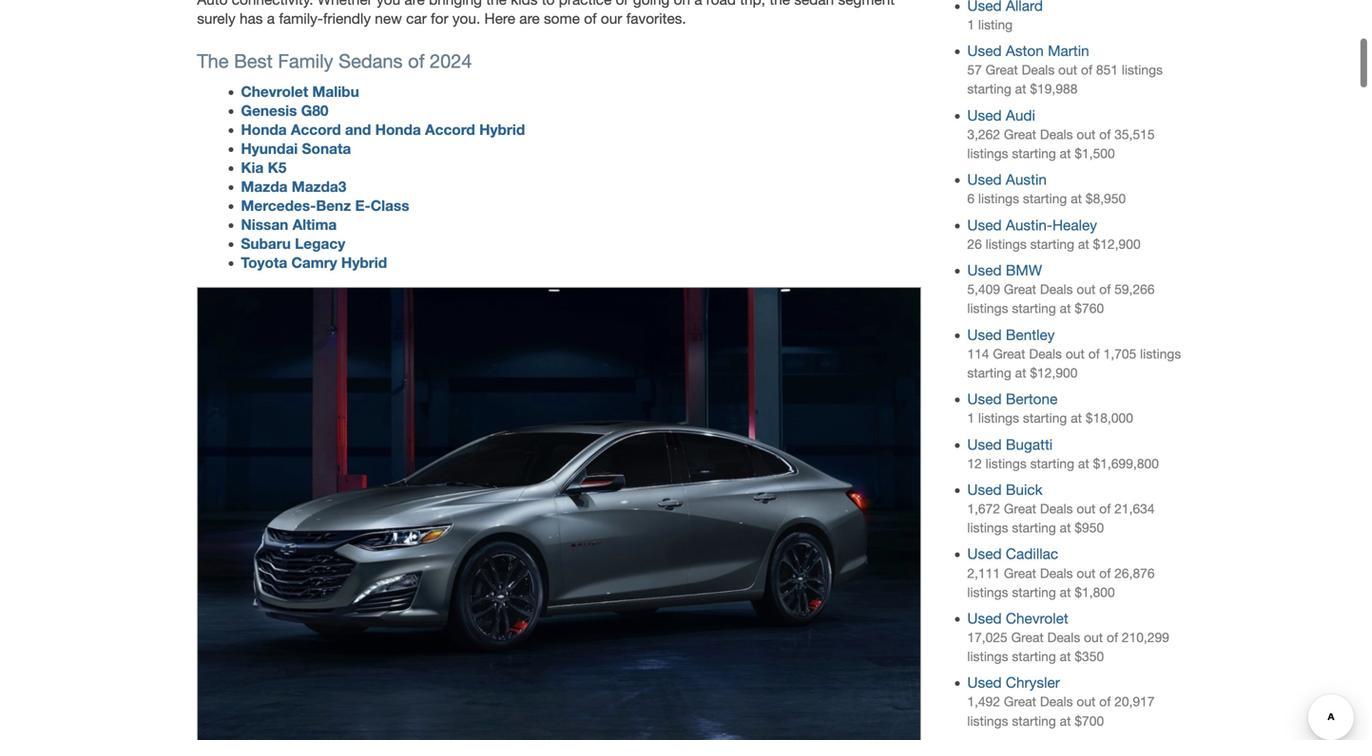 Task type: locate. For each thing, give the bounding box(es) containing it.
1 left listing
[[968, 17, 975, 32]]

used bugatti 12 listings starting at $1,699,800
[[968, 436, 1159, 472]]

$8,950
[[1086, 191, 1126, 207]]

starting down used austin-healey link
[[1031, 237, 1075, 252]]

used inside used austin 6 listings starting at $8,950
[[968, 171, 1002, 188]]

out for used buick
[[1077, 502, 1096, 517]]

at inside 5,409 great deals out of 59,266 listings starting at
[[1060, 301, 1071, 316]]

$350
[[1075, 650, 1104, 665]]

out inside 57 great deals out of 851 listings starting at
[[1059, 62, 1078, 78]]

0 vertical spatial 1
[[968, 17, 975, 32]]

of up $950
[[1100, 502, 1111, 517]]

deals inside the 2,111 great deals out of 26,876 listings starting at
[[1040, 566, 1073, 581]]

aston
[[1006, 42, 1044, 60]]

851
[[1097, 62, 1119, 78]]

starting down the 57
[[968, 81, 1012, 97]]

1 vertical spatial $12,900
[[1030, 366, 1078, 381]]

0 vertical spatial $12,900
[[1093, 237, 1141, 252]]

at left "$760"
[[1060, 301, 1071, 316]]

starting down austin
[[1023, 191, 1067, 207]]

used chevrolet link
[[968, 611, 1069, 628]]

0 horizontal spatial chevrolet
[[241, 83, 308, 100]]

of for 21,634
[[1100, 502, 1111, 517]]

great for cadillac
[[1004, 566, 1037, 581]]

deals inside the 3,262 great deals out of 35,515 listings starting at
[[1040, 127, 1073, 142]]

of inside the 2,111 great deals out of 26,876 listings starting at
[[1100, 566, 1111, 581]]

2 honda from the left
[[375, 121, 421, 138]]

10 used from the top
[[968, 546, 1002, 563]]

great down 'buick'
[[1004, 502, 1037, 517]]

of inside 17,025 great deals out of 210,299 listings starting at
[[1107, 631, 1119, 646]]

2 1 from the top
[[968, 411, 975, 426]]

great inside 5,409 great deals out of 59,266 listings starting at
[[1004, 282, 1037, 297]]

listings inside 5,409 great deals out of 59,266 listings starting at
[[968, 301, 1009, 316]]

great inside 1,492 great deals out of 20,917 listings starting at
[[1004, 695, 1037, 710]]

at up used bertone "link"
[[1015, 366, 1027, 381]]

at up audi
[[1015, 81, 1027, 97]]

mazda
[[241, 178, 288, 196]]

used
[[968, 42, 1002, 60], [968, 107, 1002, 124], [968, 171, 1002, 188], [968, 217, 1002, 234], [968, 262, 1002, 279], [968, 327, 1002, 344], [968, 391, 1002, 408], [968, 436, 1002, 453], [968, 482, 1002, 499], [968, 546, 1002, 563], [968, 611, 1002, 628], [968, 675, 1002, 692]]

deals inside 1,672 great deals out of 21,634 listings starting at
[[1040, 502, 1073, 517]]

bertone
[[1006, 391, 1058, 408]]

out inside 1,492 great deals out of 20,917 listings starting at
[[1077, 695, 1096, 710]]

starting up chrysler
[[1012, 650, 1056, 665]]

used aston martin
[[968, 42, 1090, 60]]

deals inside 114 great deals out of 1,705 listings starting at
[[1029, 346, 1062, 362]]

used for used buick
[[968, 482, 1002, 499]]

deals down bentley
[[1029, 346, 1062, 362]]

of inside 1,672 great deals out of 21,634 listings starting at
[[1100, 502, 1111, 517]]

used aston martin link
[[968, 42, 1090, 60]]

out up the $700
[[1077, 695, 1096, 710]]

used up 3,262 on the top of the page
[[968, 107, 1002, 124]]

of inside 57 great deals out of 851 listings starting at
[[1081, 62, 1093, 78]]

used bugatti link
[[968, 436, 1053, 453]]

1 horizontal spatial $12,900
[[1093, 237, 1141, 252]]

20,917
[[1115, 695, 1155, 710]]

out for used cadillac
[[1077, 566, 1096, 581]]

2024
[[430, 50, 472, 72]]

great down bmw
[[1004, 282, 1037, 297]]

great down used cadillac link on the right bottom
[[1004, 566, 1037, 581]]

starting inside used bugatti 12 listings starting at $1,699,800
[[1031, 456, 1075, 472]]

out inside 114 great deals out of 1,705 listings starting at
[[1066, 346, 1085, 362]]

$760
[[1075, 301, 1104, 316]]

at inside used austin-healey 26 listings starting at $12,900
[[1078, 237, 1090, 252]]

of for 210,299
[[1107, 631, 1119, 646]]

honda
[[241, 121, 287, 138], [375, 121, 421, 138]]

audi
[[1006, 107, 1036, 124]]

of left 2024
[[408, 50, 425, 72]]

of for 26,876
[[1100, 566, 1111, 581]]

honda right "and"
[[375, 121, 421, 138]]

out up $1,800
[[1077, 566, 1096, 581]]

$12,900 up 'bertone'
[[1030, 366, 1078, 381]]

1 1 from the top
[[968, 17, 975, 32]]

of inside 5,409 great deals out of 59,266 listings starting at
[[1100, 282, 1111, 297]]

2,111
[[968, 566, 1001, 581]]

0 horizontal spatial hybrid
[[341, 254, 387, 272]]

used bmw link
[[968, 262, 1042, 279]]

of up $1,800
[[1100, 566, 1111, 581]]

chrysler
[[1006, 675, 1060, 692]]

at left $1,699,800
[[1078, 456, 1090, 472]]

accord down g80
[[291, 121, 341, 138]]

at left the $1,500
[[1060, 146, 1071, 161]]

great inside 17,025 great deals out of 210,299 listings starting at
[[1012, 631, 1044, 646]]

5 used from the top
[[968, 262, 1002, 279]]

great
[[986, 62, 1018, 78], [1004, 127, 1037, 142], [1004, 282, 1037, 297], [993, 346, 1026, 362], [1004, 502, 1037, 517], [1004, 566, 1037, 581], [1012, 631, 1044, 646], [1004, 695, 1037, 710]]

out up the $1,500
[[1077, 127, 1096, 142]]

deals for cadillac
[[1040, 566, 1073, 581]]

starting down bugatti
[[1031, 456, 1075, 472]]

used inside used austin-healey 26 listings starting at $12,900
[[968, 217, 1002, 234]]

used up the 57
[[968, 42, 1002, 60]]

starting inside 1,672 great deals out of 21,634 listings starting at
[[1012, 521, 1056, 536]]

chevrolet inside chevrolet malibu genesis g80 honda accord and honda accord hybrid hyundai sonata kia k5 mazda mazda3 mercedes-benz e-class nissan altima subaru legacy toyota camry hybrid
[[241, 83, 308, 100]]

6
[[968, 191, 975, 207]]

used up 5,409
[[968, 262, 1002, 279]]

1 accord from the left
[[291, 121, 341, 138]]

out down the "martin"
[[1059, 62, 1078, 78]]

used for used aston martin
[[968, 42, 1002, 60]]

at
[[1015, 81, 1027, 97], [1060, 146, 1071, 161], [1071, 191, 1082, 207], [1078, 237, 1090, 252], [1060, 301, 1071, 316], [1015, 366, 1027, 381], [1071, 411, 1082, 426], [1078, 456, 1090, 472], [1060, 521, 1071, 536], [1060, 585, 1071, 600], [1060, 650, 1071, 665], [1060, 714, 1071, 729]]

used up 114
[[968, 327, 1002, 344]]

used for used chevrolet
[[968, 611, 1002, 628]]

best
[[234, 50, 273, 72]]

out inside the 3,262 great deals out of 35,515 listings starting at
[[1077, 127, 1096, 142]]

used down 114
[[968, 391, 1002, 408]]

great inside 57 great deals out of 851 listings starting at
[[986, 62, 1018, 78]]

$18,000
[[1086, 411, 1134, 426]]

used austin link
[[968, 171, 1047, 188]]

great for aston
[[986, 62, 1018, 78]]

at left $950
[[1060, 521, 1071, 536]]

$12,900 down healey
[[1093, 237, 1141, 252]]

used up 26
[[968, 217, 1002, 234]]

deals for audi
[[1040, 127, 1073, 142]]

used up 12 on the bottom right of page
[[968, 436, 1002, 453]]

of inside 1,492 great deals out of 20,917 listings starting at
[[1100, 695, 1111, 710]]

great for buick
[[1004, 502, 1037, 517]]

3 used from the top
[[968, 171, 1002, 188]]

0 vertical spatial hybrid
[[479, 121, 525, 138]]

2 used from the top
[[968, 107, 1002, 124]]

at up healey
[[1071, 191, 1082, 207]]

deals down bmw
[[1040, 282, 1073, 297]]

starting inside used bertone 1 listings starting at $18,000
[[1023, 411, 1067, 426]]

of left 851
[[1081, 62, 1093, 78]]

sedans
[[339, 50, 403, 72]]

at left the $18,000
[[1071, 411, 1082, 426]]

of left the "210,299"
[[1107, 631, 1119, 646]]

used chrysler link
[[968, 675, 1060, 692]]

listings down '1,492'
[[968, 714, 1009, 729]]

out for used chevrolet
[[1084, 631, 1103, 646]]

listings down 1,672
[[968, 521, 1009, 536]]

starting inside the 2,111 great deals out of 26,876 listings starting at
[[1012, 585, 1056, 600]]

starting inside used austin 6 listings starting at $8,950
[[1023, 191, 1067, 207]]

starting inside used austin-healey 26 listings starting at $12,900
[[1031, 237, 1075, 252]]

of left 1,705 at the right top
[[1089, 346, 1100, 362]]

used cadillac link
[[968, 546, 1059, 563]]

austin
[[1006, 171, 1047, 188]]

e-
[[355, 197, 371, 215]]

used up 17,025
[[968, 611, 1002, 628]]

listings
[[1122, 62, 1163, 78], [968, 146, 1009, 161], [979, 191, 1020, 207], [986, 237, 1027, 252], [968, 301, 1009, 316], [1140, 346, 1181, 362], [979, 411, 1020, 426], [986, 456, 1027, 472], [968, 521, 1009, 536], [968, 585, 1009, 600], [968, 650, 1009, 665], [968, 714, 1009, 729]]

great inside the 2,111 great deals out of 26,876 listings starting at
[[1004, 566, 1037, 581]]

used bertone link
[[968, 391, 1058, 408]]

used for used bmw
[[968, 262, 1002, 279]]

used for used bertone 1 listings starting at $18,000
[[968, 391, 1002, 408]]

great inside the 3,262 great deals out of 35,515 listings starting at
[[1004, 127, 1037, 142]]

1
[[968, 17, 975, 32], [968, 411, 975, 426]]

listings inside used bertone 1 listings starting at $18,000
[[979, 411, 1020, 426]]

great down used chrysler 'link'
[[1004, 695, 1037, 710]]

26,876
[[1115, 566, 1155, 581]]

great inside 114 great deals out of 1,705 listings starting at
[[993, 346, 1026, 362]]

used up '1,492'
[[968, 675, 1002, 692]]

0 vertical spatial chevrolet
[[241, 83, 308, 100]]

k5
[[268, 159, 287, 177]]

1 horizontal spatial hybrid
[[479, 121, 525, 138]]

listings inside 1,672 great deals out of 21,634 listings starting at
[[968, 521, 1009, 536]]

listings right 851
[[1122, 62, 1163, 78]]

at left $350
[[1060, 650, 1071, 665]]

hybrid
[[479, 121, 525, 138], [341, 254, 387, 272]]

used chevrolet
[[968, 611, 1069, 628]]

listings down 5,409
[[968, 301, 1009, 316]]

subaru
[[241, 235, 291, 253]]

starting up bentley
[[1012, 301, 1056, 316]]

used inside used bertone 1 listings starting at $18,000
[[968, 391, 1002, 408]]

1 horizontal spatial honda
[[375, 121, 421, 138]]

listings down 2,111
[[968, 585, 1009, 600]]

1 horizontal spatial accord
[[425, 121, 475, 138]]

listings down used bertone "link"
[[979, 411, 1020, 426]]

1 vertical spatial 1
[[968, 411, 975, 426]]

deals down $19,988
[[1040, 127, 1073, 142]]

malibu
[[312, 83, 359, 100]]

used up 1,672
[[968, 482, 1002, 499]]

genesis
[[241, 102, 297, 119]]

used for used austin 6 listings starting at $8,950
[[968, 171, 1002, 188]]

starting up cadillac
[[1012, 521, 1056, 536]]

out inside 1,672 great deals out of 21,634 listings starting at
[[1077, 502, 1096, 517]]

out up "$760"
[[1077, 282, 1096, 297]]

great right the 57
[[986, 62, 1018, 78]]

used for used bentley
[[968, 327, 1002, 344]]

great inside 1,672 great deals out of 21,634 listings starting at
[[1004, 502, 1037, 517]]

out inside 5,409 great deals out of 59,266 listings starting at
[[1077, 282, 1096, 297]]

out inside the 2,111 great deals out of 26,876 listings starting at
[[1077, 566, 1096, 581]]

listings down 17,025
[[968, 650, 1009, 665]]

at left $1,800
[[1060, 585, 1071, 600]]

great down used bentley
[[993, 346, 1026, 362]]

used bmw
[[968, 262, 1042, 279]]

17,025
[[968, 631, 1008, 646]]

chevrolet up 17,025 great deals out of 210,299 listings starting at
[[1006, 611, 1069, 628]]

2 accord from the left
[[425, 121, 475, 138]]

starting up used chevrolet link
[[1012, 585, 1056, 600]]

great for bmw
[[1004, 282, 1037, 297]]

at left the $700
[[1060, 714, 1071, 729]]

at down healey
[[1078, 237, 1090, 252]]

chevrolet up genesis
[[241, 83, 308, 100]]

listings down used austin link
[[979, 191, 1020, 207]]

deals down used aston martin at the right top of the page
[[1022, 62, 1055, 78]]

buick
[[1006, 482, 1043, 499]]

used inside used bugatti 12 listings starting at $1,699,800
[[968, 436, 1002, 453]]

0 horizontal spatial accord
[[291, 121, 341, 138]]

g80
[[301, 102, 329, 119]]

3,262 great deals out of 35,515 listings starting at
[[968, 127, 1155, 161]]

starting up austin
[[1012, 146, 1056, 161]]

accord
[[291, 121, 341, 138], [425, 121, 475, 138]]

11 used from the top
[[968, 611, 1002, 628]]

at inside used bertone 1 listings starting at $18,000
[[1071, 411, 1082, 426]]

deals inside 57 great deals out of 851 listings starting at
[[1022, 62, 1055, 78]]

deals
[[1022, 62, 1055, 78], [1040, 127, 1073, 142], [1040, 282, 1073, 297], [1029, 346, 1062, 362], [1040, 502, 1073, 517], [1040, 566, 1073, 581], [1048, 631, 1081, 646], [1040, 695, 1073, 710]]

2024 chevrolet malibu image
[[197, 287, 921, 741]]

used bentley
[[968, 327, 1055, 344]]

out up $350
[[1084, 631, 1103, 646]]

deals inside 5,409 great deals out of 59,266 listings starting at
[[1040, 282, 1073, 297]]

starting down chrysler
[[1012, 714, 1056, 729]]

1,672
[[968, 502, 1001, 517]]

of for 35,515
[[1100, 127, 1111, 142]]

114 great deals out of 1,705 listings starting at
[[968, 346, 1181, 381]]

listings inside used bugatti 12 listings starting at $1,699,800
[[986, 456, 1027, 472]]

9 used from the top
[[968, 482, 1002, 499]]

0 horizontal spatial honda
[[241, 121, 287, 138]]

used up 2,111
[[968, 546, 1002, 563]]

listings inside 17,025 great deals out of 210,299 listings starting at
[[968, 650, 1009, 665]]

at inside used austin 6 listings starting at $8,950
[[1071, 191, 1082, 207]]

deals inside 17,025 great deals out of 210,299 listings starting at
[[1048, 631, 1081, 646]]

listings inside the 2,111 great deals out of 26,876 listings starting at
[[968, 585, 1009, 600]]

deals inside 1,492 great deals out of 20,917 listings starting at
[[1040, 695, 1073, 710]]

5,409 great deals out of 59,266 listings starting at
[[968, 282, 1155, 316]]

kia k5 link
[[241, 159, 287, 177]]

honda down genesis
[[241, 121, 287, 138]]

4 used from the top
[[968, 217, 1002, 234]]

out left 1,705 at the right top
[[1066, 346, 1085, 362]]

8 used from the top
[[968, 436, 1002, 453]]

of up "$760"
[[1100, 282, 1111, 297]]

listings down used bugatti link
[[986, 456, 1027, 472]]

camry
[[291, 254, 337, 272]]

great for chrysler
[[1004, 695, 1037, 710]]

deals down cadillac
[[1040, 566, 1073, 581]]

7 used from the top
[[968, 391, 1002, 408]]

listings inside 57 great deals out of 851 listings starting at
[[1122, 62, 1163, 78]]

great for audi
[[1004, 127, 1037, 142]]

out inside 17,025 great deals out of 210,299 listings starting at
[[1084, 631, 1103, 646]]

starting down 114
[[968, 366, 1012, 381]]

used for used bugatti 12 listings starting at $1,699,800
[[968, 436, 1002, 453]]

great down audi
[[1004, 127, 1037, 142]]

deals down 'buick'
[[1040, 502, 1073, 517]]

1 up 12 on the bottom right of page
[[968, 411, 975, 426]]

out
[[1059, 62, 1078, 78], [1077, 127, 1096, 142], [1077, 282, 1096, 297], [1066, 346, 1085, 362], [1077, 502, 1096, 517], [1077, 566, 1096, 581], [1084, 631, 1103, 646], [1077, 695, 1096, 710]]

starting inside 57 great deals out of 851 listings starting at
[[968, 81, 1012, 97]]

deals down chrysler
[[1040, 695, 1073, 710]]

starting inside 5,409 great deals out of 59,266 listings starting at
[[1012, 301, 1056, 316]]

used austin-healey 26 listings starting at $12,900
[[968, 217, 1141, 252]]

6 used from the top
[[968, 327, 1002, 344]]

57 great deals out of 851 listings starting at
[[968, 62, 1163, 97]]

mazda3
[[292, 178, 347, 196]]

used up 6
[[968, 171, 1002, 188]]

of up the $1,500
[[1100, 127, 1111, 142]]

chevrolet malibu link
[[241, 83, 359, 100]]

used bertone 1 listings starting at $18,000
[[968, 391, 1134, 426]]

great down used chevrolet link
[[1012, 631, 1044, 646]]

deals for bentley
[[1029, 346, 1062, 362]]

1 horizontal spatial chevrolet
[[1006, 611, 1069, 628]]

deals up $350
[[1048, 631, 1081, 646]]

out up $950
[[1077, 502, 1096, 517]]

of up the $700
[[1100, 695, 1111, 710]]

toyota
[[241, 254, 287, 272]]

12 used from the top
[[968, 675, 1002, 692]]

listings right 1,705 at the right top
[[1140, 346, 1181, 362]]

1 used from the top
[[968, 42, 1002, 60]]

starting down 'bertone'
[[1023, 411, 1067, 426]]

starting
[[968, 81, 1012, 97], [1012, 146, 1056, 161], [1023, 191, 1067, 207], [1031, 237, 1075, 252], [1012, 301, 1056, 316], [968, 366, 1012, 381], [1023, 411, 1067, 426], [1031, 456, 1075, 472], [1012, 521, 1056, 536], [1012, 585, 1056, 600], [1012, 650, 1056, 665], [1012, 714, 1056, 729]]

listings up used bmw link
[[986, 237, 1027, 252]]

accord down 2024
[[425, 121, 475, 138]]

of inside the 3,262 great deals out of 35,515 listings starting at
[[1100, 127, 1111, 142]]

of inside 114 great deals out of 1,705 listings starting at
[[1089, 346, 1100, 362]]

at inside 114 great deals out of 1,705 listings starting at
[[1015, 366, 1027, 381]]

listings down 3,262 on the top of the page
[[968, 146, 1009, 161]]

deals for buick
[[1040, 502, 1073, 517]]



Task type: vqa. For each thing, say whether or not it's contained in the screenshot.
computer,
no



Task type: describe. For each thing, give the bounding box(es) containing it.
starting inside 17,025 great deals out of 210,299 listings starting at
[[1012, 650, 1056, 665]]

listings inside 1,492 great deals out of 20,917 listings starting at
[[968, 714, 1009, 729]]

used for used cadillac
[[968, 546, 1002, 563]]

114
[[968, 346, 990, 362]]

0 horizontal spatial $12,900
[[1030, 366, 1078, 381]]

1,672 great deals out of 21,634 listings starting at
[[968, 502, 1155, 536]]

of for 20,917
[[1100, 695, 1111, 710]]

austin-
[[1006, 217, 1053, 234]]

sonata
[[302, 140, 351, 158]]

starting inside 1,492 great deals out of 20,917 listings starting at
[[1012, 714, 1056, 729]]

hyundai sonata link
[[241, 140, 351, 158]]

out for used bentley
[[1066, 346, 1085, 362]]

family
[[278, 50, 333, 72]]

$1,699,800
[[1093, 456, 1159, 472]]

used buick
[[968, 482, 1043, 499]]

210,299
[[1122, 631, 1170, 646]]

benz
[[316, 197, 351, 215]]

and
[[345, 121, 371, 138]]

used bentley link
[[968, 327, 1055, 344]]

1,492
[[968, 695, 1001, 710]]

great for bentley
[[993, 346, 1026, 362]]

$1,800
[[1075, 585, 1115, 600]]

$1,500
[[1075, 146, 1115, 161]]

used austin-healey link
[[968, 217, 1098, 234]]

used for used audi
[[968, 107, 1002, 124]]

1,705
[[1104, 346, 1137, 362]]

hyundai
[[241, 140, 298, 158]]

out for used aston martin
[[1059, 62, 1078, 78]]

of for 59,266
[[1100, 282, 1111, 297]]

listings inside used austin 6 listings starting at $8,950
[[979, 191, 1020, 207]]

1 vertical spatial hybrid
[[341, 254, 387, 272]]

deals for bmw
[[1040, 282, 1073, 297]]

kia
[[241, 159, 264, 177]]

used for used austin-healey 26 listings starting at $12,900
[[968, 217, 1002, 234]]

at inside used bugatti 12 listings starting at $1,699,800
[[1078, 456, 1090, 472]]

subaru legacy link
[[241, 235, 345, 253]]

$12,900 inside used austin-healey 26 listings starting at $12,900
[[1093, 237, 1141, 252]]

1 vertical spatial chevrolet
[[1006, 611, 1069, 628]]

mazda mazda3 link
[[241, 178, 347, 196]]

1 honda from the left
[[241, 121, 287, 138]]

21,634
[[1115, 502, 1155, 517]]

of for 851
[[1081, 62, 1093, 78]]

genesis g80 link
[[241, 102, 329, 119]]

of for 1,705
[[1089, 346, 1100, 362]]

nissan altima link
[[241, 216, 337, 234]]

57
[[968, 62, 982, 78]]

the
[[197, 50, 229, 72]]

of for 2024
[[408, 50, 425, 72]]

nissan
[[241, 216, 288, 234]]

starting inside the 3,262 great deals out of 35,515 listings starting at
[[1012, 146, 1056, 161]]

$700
[[1075, 714, 1104, 729]]

starting inside 114 great deals out of 1,705 listings starting at
[[968, 366, 1012, 381]]

12
[[968, 456, 982, 472]]

cadillac
[[1006, 546, 1059, 563]]

out for used bmw
[[1077, 282, 1096, 297]]

mercedes-
[[241, 197, 316, 215]]

class
[[371, 197, 409, 215]]

out for used audi
[[1077, 127, 1096, 142]]

used cadillac
[[968, 546, 1059, 563]]

$950
[[1075, 521, 1104, 536]]

deals for chevrolet
[[1048, 631, 1081, 646]]

$19,988
[[1030, 81, 1078, 97]]

mercedes-benz e-class link
[[241, 197, 409, 215]]

chevrolet malibu genesis g80 honda accord and honda accord hybrid hyundai sonata kia k5 mazda mazda3 mercedes-benz e-class nissan altima subaru legacy toyota camry hybrid
[[241, 83, 525, 272]]

used audi link
[[968, 107, 1036, 124]]

1 listing
[[968, 17, 1013, 32]]

at inside 1,492 great deals out of 20,917 listings starting at
[[1060, 714, 1071, 729]]

17,025 great deals out of 210,299 listings starting at
[[968, 631, 1170, 665]]

altima
[[293, 216, 337, 234]]

listings inside 114 great deals out of 1,705 listings starting at
[[1140, 346, 1181, 362]]

bmw
[[1006, 262, 1042, 279]]

great for chevrolet
[[1012, 631, 1044, 646]]

1,492 great deals out of 20,917 listings starting at
[[968, 695, 1155, 729]]

used chrysler
[[968, 675, 1060, 692]]

2,111 great deals out of 26,876 listings starting at
[[968, 566, 1155, 600]]

used buick link
[[968, 482, 1043, 499]]

used austin 6 listings starting at $8,950
[[968, 171, 1126, 207]]

used for used chrysler
[[968, 675, 1002, 692]]

used audi
[[968, 107, 1036, 124]]

legacy
[[295, 235, 345, 253]]

at inside the 2,111 great deals out of 26,876 listings starting at
[[1060, 585, 1071, 600]]

listings inside used austin-healey 26 listings starting at $12,900
[[986, 237, 1027, 252]]

35,515
[[1115, 127, 1155, 142]]

5,409
[[968, 282, 1001, 297]]

deals for chrysler
[[1040, 695, 1073, 710]]

at inside the 3,262 great deals out of 35,515 listings starting at
[[1060, 146, 1071, 161]]

bentley
[[1006, 327, 1055, 344]]

out for used chrysler
[[1077, 695, 1096, 710]]

healey
[[1053, 217, 1098, 234]]

bugatti
[[1006, 436, 1053, 453]]

at inside 17,025 great deals out of 210,299 listings starting at
[[1060, 650, 1071, 665]]

martin
[[1048, 42, 1090, 60]]

listings inside the 3,262 great deals out of 35,515 listings starting at
[[968, 146, 1009, 161]]

toyota camry hybrid link
[[241, 254, 387, 272]]

at inside 1,672 great deals out of 21,634 listings starting at
[[1060, 521, 1071, 536]]

deals for aston
[[1022, 62, 1055, 78]]

1 inside used bertone 1 listings starting at $18,000
[[968, 411, 975, 426]]

at inside 57 great deals out of 851 listings starting at
[[1015, 81, 1027, 97]]

59,266
[[1115, 282, 1155, 297]]

26
[[968, 237, 982, 252]]

honda accord and honda accord hybrid link
[[241, 121, 525, 138]]

the best family sedans of 2024
[[197, 50, 472, 72]]



